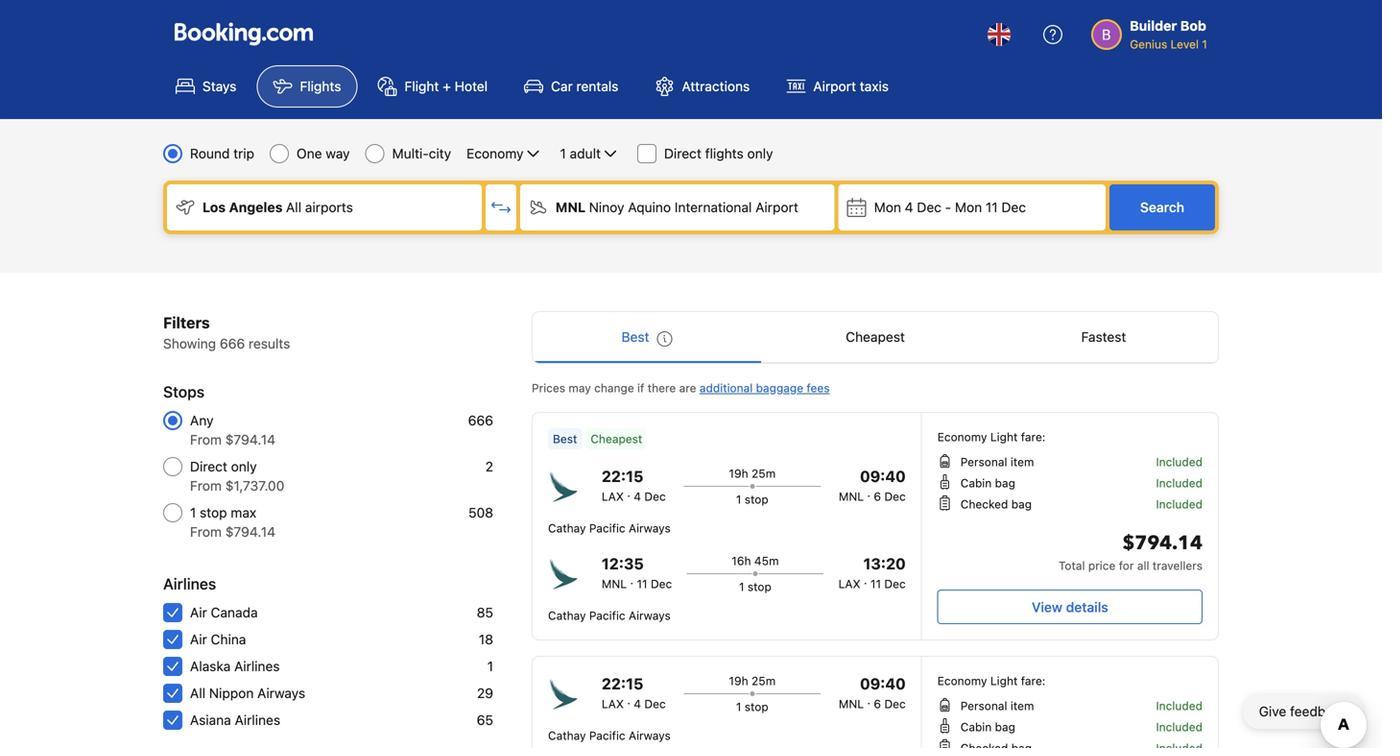 Task type: vqa. For each thing, say whether or not it's contained in the screenshot.
VIEW
yes



Task type: describe. For each thing, give the bounding box(es) containing it.
11 for 12:35
[[637, 577, 648, 591]]

airlines for asiana airlines
[[235, 712, 281, 728]]

results
[[249, 336, 290, 351]]

4 inside mon 4 dec - mon 11 dec dropdown button
[[905, 199, 914, 215]]

2 mon from the left
[[956, 199, 983, 215]]

1 item from the top
[[1011, 455, 1035, 469]]

for
[[1120, 559, 1135, 572]]

1 19h from the top
[[729, 467, 749, 480]]

3 included from the top
[[1157, 497, 1203, 511]]

1 inside builder bob genius level 1
[[1203, 37, 1208, 51]]

stays
[[203, 78, 237, 94]]

1 cabin from the top
[[961, 476, 992, 490]]

flights
[[706, 145, 744, 161]]

from inside direct only from $1,737.00
[[190, 478, 222, 494]]

angeles
[[229, 199, 283, 215]]

$794.14 total price for all travellers
[[1059, 530, 1203, 572]]

2 09:40 from the top
[[860, 675, 906, 693]]

tab list containing best
[[533, 312, 1219, 364]]

alaska airlines
[[190, 658, 280, 674]]

1 vertical spatial bag
[[1012, 497, 1032, 511]]

any from $794.14
[[190, 412, 276, 448]]

multi-
[[392, 145, 429, 161]]

2 cathay pacific airways from the top
[[548, 609, 671, 622]]

direct for direct only from $1,737.00
[[190, 459, 228, 474]]

additional baggage fees link
[[700, 381, 830, 395]]

2 item from the top
[[1011, 699, 1035, 713]]

asiana
[[190, 712, 231, 728]]

total
[[1059, 559, 1086, 572]]

flight
[[405, 78, 439, 94]]

view
[[1032, 599, 1063, 615]]

airports
[[305, 199, 353, 215]]

direct for direct flights only
[[665, 145, 702, 161]]

fastest
[[1082, 329, 1127, 345]]

508
[[469, 505, 494, 521]]

flight + hotel link
[[362, 65, 504, 108]]

international
[[675, 199, 752, 215]]

airlines for alaska airlines
[[234, 658, 280, 674]]

level
[[1171, 37, 1200, 51]]

mnl ninoy aquino international airport
[[556, 199, 799, 215]]

from inside any from $794.14
[[190, 432, 222, 448]]

2 fare: from the top
[[1022, 674, 1046, 688]]

city
[[429, 145, 451, 161]]

0 vertical spatial only
[[748, 145, 774, 161]]

baggage
[[756, 381, 804, 395]]

fees
[[807, 381, 830, 395]]

canada
[[211, 605, 258, 620]]

multi-city
[[392, 145, 451, 161]]

change
[[595, 381, 634, 395]]

if
[[638, 381, 645, 395]]

adult
[[570, 145, 601, 161]]

lax inside 13:20 lax . 11 dec
[[839, 577, 861, 591]]

prices may change if there are additional baggage fees
[[532, 381, 830, 395]]

fastest button
[[990, 312, 1219, 362]]

los
[[203, 199, 226, 215]]

showing
[[163, 336, 216, 351]]

cheapest inside button
[[846, 329, 905, 345]]

2 pacific from the top
[[590, 609, 626, 622]]

1 light from the top
[[991, 430, 1018, 444]]

builder bob genius level 1
[[1131, 18, 1208, 51]]

genius
[[1131, 37, 1168, 51]]

0 horizontal spatial all
[[190, 685, 206, 701]]

asiana airlines
[[190, 712, 281, 728]]

trip
[[234, 145, 255, 161]]

. inside 12:35 mnl . 11 dec
[[630, 573, 634, 587]]

1 stop max from $794.14
[[190, 505, 276, 540]]

are
[[680, 381, 697, 395]]

45m
[[755, 554, 779, 568]]

0 horizontal spatial cheapest
[[591, 432, 643, 446]]

0 vertical spatial bag
[[996, 476, 1016, 490]]

$794.14 inside any from $794.14
[[225, 432, 276, 448]]

checked bag
[[961, 497, 1032, 511]]

details
[[1067, 599, 1109, 615]]

give feedback button
[[1244, 694, 1364, 729]]

bob
[[1181, 18, 1207, 34]]

checked
[[961, 497, 1009, 511]]

1 personal item from the top
[[961, 455, 1035, 469]]

filters
[[163, 314, 210, 332]]

dec inside 12:35 mnl . 11 dec
[[651, 577, 672, 591]]

1 adult button
[[558, 142, 622, 165]]

best image
[[657, 331, 673, 347]]

2 6 from the top
[[874, 697, 882, 711]]

13:20
[[864, 555, 906, 573]]

car rentals
[[551, 78, 619, 94]]

2 vertical spatial economy
[[938, 674, 988, 688]]

alaska
[[190, 658, 231, 674]]

feedback
[[1291, 703, 1348, 719]]

1 cathay pacific airways from the top
[[548, 521, 671, 535]]

1 inside dropdown button
[[560, 145, 566, 161]]

direct flights only
[[665, 145, 774, 161]]

29
[[477, 685, 494, 701]]

3 cathay from the top
[[548, 729, 586, 742]]

1 adult
[[560, 145, 601, 161]]

2 light from the top
[[991, 674, 1018, 688]]

2 vertical spatial bag
[[996, 720, 1016, 734]]

1 22:15 from the top
[[602, 467, 644, 485]]

5 included from the top
[[1157, 720, 1203, 734]]

all
[[1138, 559, 1150, 572]]

attractions link
[[639, 65, 767, 108]]

1 pacific from the top
[[590, 521, 626, 535]]

way
[[326, 145, 350, 161]]

2 09:40 mnl . 6 dec from the top
[[839, 675, 906, 711]]

may
[[569, 381, 591, 395]]

travellers
[[1153, 559, 1203, 572]]

2 vertical spatial 4
[[634, 697, 642, 711]]

2 vertical spatial lax
[[602, 697, 624, 711]]

round
[[190, 145, 230, 161]]

air for air china
[[190, 631, 207, 647]]

2 included from the top
[[1157, 476, 1203, 490]]

search button
[[1110, 184, 1216, 230]]

car
[[551, 78, 573, 94]]

china
[[211, 631, 246, 647]]

1 vertical spatial 4
[[634, 490, 642, 503]]

1 vertical spatial airport
[[756, 199, 799, 215]]

1 horizontal spatial airport
[[814, 78, 857, 94]]

car rentals link
[[508, 65, 635, 108]]

$794.14 inside 1 stop max from $794.14
[[225, 524, 276, 540]]

there
[[648, 381, 676, 395]]

nippon
[[209, 685, 254, 701]]

air canada
[[190, 605, 258, 620]]

12:35 mnl . 11 dec
[[602, 555, 672, 591]]



Task type: locate. For each thing, give the bounding box(es) containing it.
0 vertical spatial 09:40 mnl . 6 dec
[[839, 467, 906, 503]]

3 cathay pacific airways from the top
[[548, 729, 671, 742]]

best
[[622, 329, 650, 345], [553, 432, 577, 446]]

airlines up air canada
[[163, 575, 216, 593]]

11 right the -
[[986, 199, 998, 215]]

2 personal from the top
[[961, 699, 1008, 713]]

2 19h 25m from the top
[[729, 674, 776, 688]]

2 19h from the top
[[729, 674, 749, 688]]

1 horizontal spatial mon
[[956, 199, 983, 215]]

stop inside 1 stop max from $794.14
[[200, 505, 227, 521]]

666 inside filters showing 666 results
[[220, 336, 245, 351]]

18
[[479, 631, 494, 647]]

1 included from the top
[[1157, 455, 1203, 469]]

1 vertical spatial cabin
[[961, 720, 992, 734]]

airlines down all nippon airways
[[235, 712, 281, 728]]

only right "flights" on the top right of the page
[[748, 145, 774, 161]]

cathay pacific airways
[[548, 521, 671, 535], [548, 609, 671, 622], [548, 729, 671, 742]]

1 stop
[[736, 493, 769, 506], [739, 580, 772, 594], [736, 700, 769, 714]]

0 vertical spatial 19h
[[729, 467, 749, 480]]

0 vertical spatial 19h 25m
[[729, 467, 776, 480]]

1 horizontal spatial only
[[748, 145, 774, 161]]

0 vertical spatial item
[[1011, 455, 1035, 469]]

personal item
[[961, 455, 1035, 469], [961, 699, 1035, 713]]

aquino
[[628, 199, 671, 215]]

0 vertical spatial 666
[[220, 336, 245, 351]]

airlines
[[163, 575, 216, 593], [234, 658, 280, 674], [235, 712, 281, 728]]

1 vertical spatial 19h
[[729, 674, 749, 688]]

1 vertical spatial cheapest
[[591, 432, 643, 446]]

cheapest
[[846, 329, 905, 345], [591, 432, 643, 446]]

air for air canada
[[190, 605, 207, 620]]

1 vertical spatial 22:15 lax . 4 dec
[[602, 675, 666, 711]]

0 vertical spatial economy
[[467, 145, 524, 161]]

airport taxis
[[814, 78, 889, 94]]

direct left "flights" on the top right of the page
[[665, 145, 702, 161]]

0 vertical spatial direct
[[665, 145, 702, 161]]

0 vertical spatial 25m
[[752, 467, 776, 480]]

one way
[[297, 145, 350, 161]]

1 vertical spatial personal item
[[961, 699, 1035, 713]]

2 25m from the top
[[752, 674, 776, 688]]

3 from from the top
[[190, 524, 222, 540]]

85
[[477, 605, 494, 620]]

2 22:15 lax . 4 dec from the top
[[602, 675, 666, 711]]

search
[[1141, 199, 1185, 215]]

0 vertical spatial from
[[190, 432, 222, 448]]

booking.com logo image
[[175, 23, 313, 46], [175, 23, 313, 46]]

cabin bag
[[961, 476, 1016, 490], [961, 720, 1016, 734]]

airport left taxis
[[814, 78, 857, 94]]

2 22:15 from the top
[[602, 675, 644, 693]]

1 inside 1 stop max from $794.14
[[190, 505, 196, 521]]

from
[[190, 432, 222, 448], [190, 478, 222, 494], [190, 524, 222, 540]]

give feedback
[[1260, 703, 1348, 719]]

filters showing 666 results
[[163, 314, 290, 351]]

1 vertical spatial all
[[190, 685, 206, 701]]

1 vertical spatial 19h 25m
[[729, 674, 776, 688]]

2 personal item from the top
[[961, 699, 1035, 713]]

0 vertical spatial cabin
[[961, 476, 992, 490]]

light
[[991, 430, 1018, 444], [991, 674, 1018, 688]]

0 horizontal spatial best
[[553, 432, 577, 446]]

1 vertical spatial air
[[190, 631, 207, 647]]

2 vertical spatial airlines
[[235, 712, 281, 728]]

11 inside 12:35 mnl . 11 dec
[[637, 577, 648, 591]]

taxis
[[860, 78, 889, 94]]

16h
[[732, 554, 752, 568]]

3 pacific from the top
[[590, 729, 626, 742]]

666
[[220, 336, 245, 351], [468, 412, 494, 428]]

0 vertical spatial 4
[[905, 199, 914, 215]]

ninoy
[[589, 199, 625, 215]]

6
[[874, 490, 882, 503], [874, 697, 882, 711]]

1 horizontal spatial all
[[286, 199, 302, 215]]

all left the airports
[[286, 199, 302, 215]]

attractions
[[682, 78, 750, 94]]

economy light fare:
[[938, 430, 1046, 444], [938, 674, 1046, 688]]

one
[[297, 145, 322, 161]]

0 horizontal spatial 666
[[220, 336, 245, 351]]

1 vertical spatial 22:15
[[602, 675, 644, 693]]

cathay
[[548, 521, 586, 535], [548, 609, 586, 622], [548, 729, 586, 742]]

$794.14 up direct only from $1,737.00
[[225, 432, 276, 448]]

0 vertical spatial all
[[286, 199, 302, 215]]

$794.14
[[225, 432, 276, 448], [225, 524, 276, 540], [1123, 530, 1203, 557]]

1 vertical spatial best
[[553, 432, 577, 446]]

1 vertical spatial cabin bag
[[961, 720, 1016, 734]]

0 vertical spatial 09:40
[[860, 467, 906, 485]]

2 cabin from the top
[[961, 720, 992, 734]]

additional
[[700, 381, 753, 395]]

airport
[[814, 78, 857, 94], [756, 199, 799, 215]]

0 vertical spatial economy light fare:
[[938, 430, 1046, 444]]

view details
[[1032, 599, 1109, 615]]

airlines up all nippon airways
[[234, 658, 280, 674]]

air
[[190, 605, 207, 620], [190, 631, 207, 647]]

2 from from the top
[[190, 478, 222, 494]]

0 vertical spatial personal
[[961, 455, 1008, 469]]

any
[[190, 412, 214, 428]]

1 vertical spatial cathay pacific airways
[[548, 609, 671, 622]]

1 vertical spatial airlines
[[234, 658, 280, 674]]

1 horizontal spatial 11
[[871, 577, 882, 591]]

round trip
[[190, 145, 255, 161]]

$794.14 up travellers
[[1123, 530, 1203, 557]]

stops
[[163, 383, 205, 401]]

air up air china
[[190, 605, 207, 620]]

best down may
[[553, 432, 577, 446]]

max
[[231, 505, 257, 521]]

1 vertical spatial 1 stop
[[739, 580, 772, 594]]

give
[[1260, 703, 1287, 719]]

1 vertical spatial 666
[[468, 412, 494, 428]]

11 inside 13:20 lax . 11 dec
[[871, 577, 882, 591]]

11 inside dropdown button
[[986, 199, 998, 215]]

best image
[[657, 331, 673, 347]]

1 vertical spatial economy
[[938, 430, 988, 444]]

4 included from the top
[[1157, 699, 1203, 713]]

1 09:40 from the top
[[860, 467, 906, 485]]

666 left the results
[[220, 336, 245, 351]]

09:40
[[860, 467, 906, 485], [860, 675, 906, 693]]

1 air from the top
[[190, 605, 207, 620]]

1 25m from the top
[[752, 467, 776, 480]]

2 cabin bag from the top
[[961, 720, 1016, 734]]

0 horizontal spatial 11
[[637, 577, 648, 591]]

0 horizontal spatial airport
[[756, 199, 799, 215]]

1 vertical spatial 25m
[[752, 674, 776, 688]]

0 vertical spatial pacific
[[590, 521, 626, 535]]

airways
[[629, 521, 671, 535], [629, 609, 671, 622], [257, 685, 305, 701], [629, 729, 671, 742]]

mnl
[[556, 199, 586, 215], [839, 490, 864, 503], [602, 577, 627, 591], [839, 697, 864, 711]]

all nippon airways
[[190, 685, 305, 701]]

1 6 from the top
[[874, 490, 882, 503]]

0 vertical spatial light
[[991, 430, 1018, 444]]

666 up 2
[[468, 412, 494, 428]]

stays link
[[159, 65, 253, 108]]

0 vertical spatial personal item
[[961, 455, 1035, 469]]

flights
[[300, 78, 341, 94]]

personal
[[961, 455, 1008, 469], [961, 699, 1008, 713]]

economy
[[467, 145, 524, 161], [938, 430, 988, 444], [938, 674, 988, 688]]

1 horizontal spatial cheapest
[[846, 329, 905, 345]]

builder
[[1131, 18, 1178, 34]]

from inside 1 stop max from $794.14
[[190, 524, 222, 540]]

air up alaska
[[190, 631, 207, 647]]

best inside button
[[622, 329, 650, 345]]

12:35
[[602, 555, 644, 573]]

1 vertical spatial light
[[991, 674, 1018, 688]]

direct down any from $794.14 at the bottom
[[190, 459, 228, 474]]

view details button
[[938, 590, 1203, 624]]

2 vertical spatial from
[[190, 524, 222, 540]]

1 vertical spatial lax
[[839, 577, 861, 591]]

direct only from $1,737.00
[[190, 459, 285, 494]]

0 vertical spatial 22:15 lax . 4 dec
[[602, 467, 666, 503]]

0 vertical spatial 1 stop
[[736, 493, 769, 506]]

0 vertical spatial lax
[[602, 490, 624, 503]]

1 vertical spatial pacific
[[590, 609, 626, 622]]

11 down the 13:20
[[871, 577, 882, 591]]

1 09:40 mnl . 6 dec from the top
[[839, 467, 906, 503]]

best button
[[533, 312, 762, 362]]

1 vertical spatial only
[[231, 459, 257, 474]]

$794.14 inside $794.14 total price for all travellers
[[1123, 530, 1203, 557]]

economy light fare: down view on the bottom of the page
[[938, 674, 1046, 688]]

included
[[1157, 455, 1203, 469], [1157, 476, 1203, 490], [1157, 497, 1203, 511], [1157, 699, 1203, 713], [1157, 720, 1203, 734]]

09:40 mnl . 6 dec
[[839, 467, 906, 503], [839, 675, 906, 711]]

1 horizontal spatial 666
[[468, 412, 494, 428]]

flight + hotel
[[405, 78, 488, 94]]

13:20 lax . 11 dec
[[839, 555, 906, 591]]

1 vertical spatial direct
[[190, 459, 228, 474]]

0 vertical spatial cabin bag
[[961, 476, 1016, 490]]

airport right international at the top of the page
[[756, 199, 799, 215]]

1 vertical spatial cathay
[[548, 609, 586, 622]]

from up 1 stop max from $794.14
[[190, 478, 222, 494]]

0 vertical spatial cathay
[[548, 521, 586, 535]]

$794.14 down max
[[225, 524, 276, 540]]

0 vertical spatial 6
[[874, 490, 882, 503]]

mon left the -
[[875, 199, 902, 215]]

11
[[986, 199, 998, 215], [637, 577, 648, 591], [871, 577, 882, 591]]

mon 4 dec - mon 11 dec button
[[839, 184, 1106, 230]]

2 air from the top
[[190, 631, 207, 647]]

all down alaska
[[190, 685, 206, 701]]

1 vertical spatial 6
[[874, 697, 882, 711]]

1 vertical spatial 09:40
[[860, 675, 906, 693]]

1 horizontal spatial direct
[[665, 145, 702, 161]]

1 vertical spatial personal
[[961, 699, 1008, 713]]

0 horizontal spatial direct
[[190, 459, 228, 474]]

mon
[[875, 199, 902, 215], [956, 199, 983, 215]]

1 fare: from the top
[[1022, 430, 1046, 444]]

2 horizontal spatial 11
[[986, 199, 998, 215]]

2 vertical spatial cathay
[[548, 729, 586, 742]]

0 vertical spatial cheapest
[[846, 329, 905, 345]]

11 down 12:35
[[637, 577, 648, 591]]

16h 45m
[[732, 554, 779, 568]]

1 vertical spatial from
[[190, 478, 222, 494]]

0 vertical spatial airlines
[[163, 575, 216, 593]]

cabin
[[961, 476, 992, 490], [961, 720, 992, 734]]

economy light fare: up checked bag
[[938, 430, 1046, 444]]

0 vertical spatial air
[[190, 605, 207, 620]]

mnl inside 12:35 mnl . 11 dec
[[602, 577, 627, 591]]

11 for 13:20
[[871, 577, 882, 591]]

$1,737.00
[[225, 478, 285, 494]]

0 vertical spatial 22:15
[[602, 467, 644, 485]]

direct inside direct only from $1,737.00
[[190, 459, 228, 474]]

1 economy light fare: from the top
[[938, 430, 1046, 444]]

0 vertical spatial best
[[622, 329, 650, 345]]

0 vertical spatial fare:
[[1022, 430, 1046, 444]]

1 vertical spatial item
[[1011, 699, 1035, 713]]

only up $1,737.00
[[231, 459, 257, 474]]

0 vertical spatial airport
[[814, 78, 857, 94]]

1 cathay from the top
[[548, 521, 586, 535]]

stop
[[745, 493, 769, 506], [200, 505, 227, 521], [748, 580, 772, 594], [745, 700, 769, 714]]

65
[[477, 712, 494, 728]]

1 cabin bag from the top
[[961, 476, 1016, 490]]

. inside 13:20 lax . 11 dec
[[864, 573, 868, 587]]

from down direct only from $1,737.00
[[190, 524, 222, 540]]

1 vertical spatial economy light fare:
[[938, 674, 1046, 688]]

0 vertical spatial cathay pacific airways
[[548, 521, 671, 535]]

2
[[486, 459, 494, 474]]

only inside direct only from $1,737.00
[[231, 459, 257, 474]]

dec inside 13:20 lax . 11 dec
[[885, 577, 906, 591]]

0 horizontal spatial mon
[[875, 199, 902, 215]]

from down any
[[190, 432, 222, 448]]

rentals
[[577, 78, 619, 94]]

mon right the -
[[956, 199, 983, 215]]

2 vertical spatial pacific
[[590, 729, 626, 742]]

1 19h 25m from the top
[[729, 467, 776, 480]]

fare: down view on the bottom of the page
[[1022, 674, 1046, 688]]

1 mon from the left
[[875, 199, 902, 215]]

2 vertical spatial 1 stop
[[736, 700, 769, 714]]

los angeles all airports
[[203, 199, 353, 215]]

best left best image
[[622, 329, 650, 345]]

1 horizontal spatial best
[[622, 329, 650, 345]]

1 vertical spatial fare:
[[1022, 674, 1046, 688]]

tab list
[[533, 312, 1219, 364]]

0 horizontal spatial only
[[231, 459, 257, 474]]

mon 4 dec - mon 11 dec
[[875, 199, 1027, 215]]

1 from from the top
[[190, 432, 222, 448]]

fare: up checked bag
[[1022, 430, 1046, 444]]

2 economy light fare: from the top
[[938, 674, 1046, 688]]

-
[[946, 199, 952, 215]]

2 vertical spatial cathay pacific airways
[[548, 729, 671, 742]]

1 vertical spatial 09:40 mnl . 6 dec
[[839, 675, 906, 711]]

1 22:15 lax . 4 dec from the top
[[602, 467, 666, 503]]

1 personal from the top
[[961, 455, 1008, 469]]

2 cathay from the top
[[548, 609, 586, 622]]



